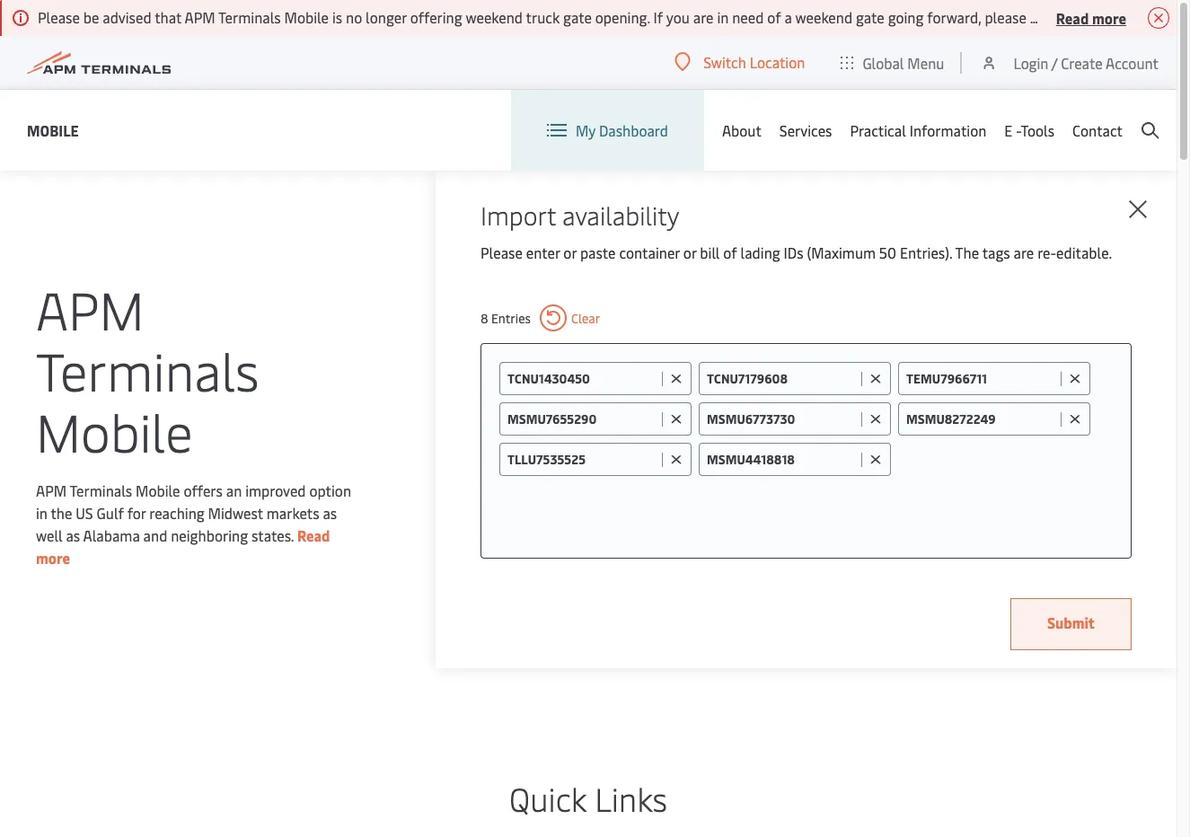 Task type: vqa. For each thing, say whether or not it's contained in the screenshot.
Email
yes



Task type: describe. For each thing, give the bounding box(es) containing it.
clear
[[571, 310, 600, 327]]

services button
[[780, 90, 833, 171]]

read more button
[[1056, 6, 1127, 29]]

1 vertical spatial as
[[66, 526, 80, 545]]

availability
[[563, 198, 680, 232]]

that
[[155, 7, 182, 27]]

improved
[[245, 481, 306, 501]]

50
[[880, 243, 897, 262]]

entries
[[492, 310, 531, 327]]

if
[[654, 7, 663, 27]]

going
[[888, 7, 924, 27]]

switch location
[[704, 52, 805, 72]]

apm for apm terminals mobile offers an improved option in the us gulf for reaching midwest markets as well as alabama and neighboring states.
[[36, 481, 67, 501]]

offers
[[184, 481, 223, 501]]

read for read more link
[[297, 526, 330, 545]]

more for 'read more' button at the right top of page
[[1093, 8, 1127, 27]]

2 vertical spatial entered id text field
[[707, 451, 857, 468]]

login
[[1014, 53, 1049, 72]]

create
[[1061, 53, 1103, 72]]

please be advised that apm terminals mobile is no longer offering weekend truck gate opening. if you are in need of a weekend gate going forward, please email
[[38, 7, 1069, 27]]

you
[[666, 7, 690, 27]]

close alert image
[[1148, 7, 1170, 29]]

and
[[143, 526, 167, 545]]

tools
[[1021, 120, 1055, 140]]

apm terminals mobile
[[36, 273, 259, 466]]

my
[[576, 120, 596, 140]]

dashboard
[[599, 120, 668, 140]]

/
[[1052, 53, 1058, 72]]

global menu button
[[823, 35, 963, 89]]

neighboring
[[171, 526, 248, 545]]

-
[[1016, 120, 1021, 140]]

more for read more link
[[36, 548, 70, 568]]

links
[[595, 776, 668, 820]]

login / create account link
[[981, 36, 1159, 89]]

states.
[[252, 526, 294, 545]]

no
[[346, 7, 362, 27]]

import availability
[[481, 198, 680, 232]]

practical information
[[850, 120, 987, 140]]

contact
[[1073, 120, 1123, 140]]

0 vertical spatial of
[[768, 7, 781, 27]]

(maximum
[[807, 243, 876, 262]]

information
[[910, 120, 987, 140]]

option
[[309, 481, 351, 501]]

1 horizontal spatial in
[[717, 7, 729, 27]]

editable.
[[1057, 243, 1113, 262]]

global
[[863, 53, 904, 72]]

switch location button
[[675, 52, 805, 72]]

mobile secondary image
[[34, 457, 348, 727]]

container
[[619, 243, 680, 262]]

bill
[[700, 243, 720, 262]]

us
[[76, 503, 93, 523]]

my dashboard button
[[547, 90, 668, 171]]

terminals for apm terminals mobile
[[36, 334, 259, 405]]

please for please enter or paste container or bill of lading ids (maximum 50 entries). the tags are re-editable.
[[481, 243, 523, 262]]

be
[[83, 7, 99, 27]]

an
[[226, 481, 242, 501]]

about button
[[722, 90, 762, 171]]

truck
[[526, 7, 560, 27]]

need
[[732, 7, 764, 27]]

0 vertical spatial entered id text field
[[707, 370, 857, 387]]

0 vertical spatial are
[[693, 7, 714, 27]]

2 weekend from the left
[[796, 7, 853, 27]]

location
[[750, 52, 805, 72]]

8
[[481, 310, 488, 327]]

login / create account
[[1014, 53, 1159, 72]]

1 gate from the left
[[563, 7, 592, 27]]

lading
[[741, 243, 781, 262]]

2 gate from the left
[[856, 7, 885, 27]]

longer
[[366, 7, 407, 27]]

offering
[[410, 7, 462, 27]]

1 weekend from the left
[[466, 7, 523, 27]]

submit
[[1048, 613, 1095, 633]]

read more for read more link
[[36, 526, 330, 568]]

practical information button
[[850, 90, 987, 171]]

practical
[[850, 120, 906, 140]]

switch
[[704, 52, 746, 72]]

8 entries
[[481, 310, 531, 327]]



Task type: locate. For each thing, give the bounding box(es) containing it.
1 vertical spatial of
[[724, 243, 737, 262]]

read more up login / create account
[[1056, 8, 1127, 27]]

e
[[1005, 120, 1013, 140]]

or
[[564, 243, 577, 262], [684, 243, 697, 262]]

global menu
[[863, 53, 945, 72]]

is
[[332, 7, 342, 27]]

ids
[[784, 243, 804, 262]]

0 horizontal spatial weekend
[[466, 7, 523, 27]]

terminals for apm terminals mobile offers an improved option in the us gulf for reaching midwest markets as well as alabama and neighboring states.
[[70, 481, 132, 501]]

apm
[[185, 7, 215, 27], [36, 273, 144, 344], [36, 481, 67, 501]]

clear button
[[540, 305, 600, 332]]

1 horizontal spatial as
[[323, 503, 337, 523]]

mobile inside apm terminals mobile offers an improved option in the us gulf for reaching midwest markets as well as alabama and neighboring states.
[[136, 481, 180, 501]]

1 horizontal spatial read more
[[1056, 8, 1127, 27]]

read
[[1056, 8, 1089, 27], [297, 526, 330, 545]]

contact button
[[1073, 90, 1123, 171]]

markets
[[267, 503, 319, 523]]

in left the
[[36, 503, 48, 523]]

0 vertical spatial read
[[1056, 8, 1089, 27]]

please left be
[[38, 7, 80, 27]]

account
[[1106, 53, 1159, 72]]

1 vertical spatial read more
[[36, 526, 330, 568]]

gulf
[[97, 503, 124, 523]]

services
[[780, 120, 833, 140]]

quick
[[510, 776, 587, 820]]

entries).
[[900, 243, 953, 262]]

apm inside apm terminals mobile
[[36, 273, 144, 344]]

quick links
[[510, 776, 668, 820]]

0 vertical spatial apm
[[185, 7, 215, 27]]

are left re-
[[1014, 243, 1035, 262]]

weekend right a
[[796, 7, 853, 27]]

read more for 'read more' button at the right top of page
[[1056, 8, 1127, 27]]

enter
[[526, 243, 560, 262]]

a
[[785, 7, 792, 27]]

alabama
[[83, 526, 140, 545]]

e -tools button
[[1005, 90, 1055, 171]]

gate right truck
[[563, 7, 592, 27]]

1 horizontal spatial gate
[[856, 7, 885, 27]]

mobile link
[[27, 119, 79, 142]]

0 vertical spatial terminals
[[218, 7, 281, 27]]

1 horizontal spatial more
[[1093, 8, 1127, 27]]

well
[[36, 526, 62, 545]]

import
[[481, 198, 556, 232]]

of
[[768, 7, 781, 27], [724, 243, 737, 262]]

as
[[323, 503, 337, 523], [66, 526, 80, 545]]

forward,
[[928, 7, 982, 27]]

0 vertical spatial as
[[323, 503, 337, 523]]

0 horizontal spatial are
[[693, 7, 714, 27]]

1 horizontal spatial read
[[1056, 8, 1089, 27]]

1 horizontal spatial or
[[684, 243, 697, 262]]

please
[[985, 7, 1027, 27]]

in left need
[[717, 7, 729, 27]]

are right the you
[[693, 7, 714, 27]]

2 or from the left
[[684, 243, 697, 262]]

weekend left truck
[[466, 7, 523, 27]]

0 horizontal spatial of
[[724, 243, 737, 262]]

more down well
[[36, 548, 70, 568]]

the
[[956, 243, 980, 262]]

gate left going
[[856, 7, 885, 27]]

terminals inside apm terminals mobile offers an improved option in the us gulf for reaching midwest markets as well as alabama and neighboring states.
[[70, 481, 132, 501]]

1 or from the left
[[564, 243, 577, 262]]

1 horizontal spatial are
[[1014, 243, 1035, 262]]

read more down reaching
[[36, 526, 330, 568]]

read down markets
[[297, 526, 330, 545]]

as down option
[[323, 503, 337, 523]]

menu
[[908, 53, 945, 72]]

read up login / create account link on the top right
[[1056, 8, 1089, 27]]

re-
[[1038, 243, 1057, 262]]

weekend
[[466, 7, 523, 27], [796, 7, 853, 27]]

0 vertical spatial more
[[1093, 8, 1127, 27]]

of right bill
[[724, 243, 737, 262]]

please enter or paste container or bill of lading ids (maximum 50 entries). the tags are re-editable.
[[481, 243, 1113, 262]]

e -tools
[[1005, 120, 1055, 140]]

as right well
[[66, 526, 80, 545]]

0 horizontal spatial please
[[38, 7, 80, 27]]

2 vertical spatial apm
[[36, 481, 67, 501]]

0 horizontal spatial gate
[[563, 7, 592, 27]]

please down import
[[481, 243, 523, 262]]

more inside button
[[1093, 8, 1127, 27]]

Entered ID text field
[[707, 370, 857, 387], [907, 411, 1057, 428], [707, 451, 857, 468]]

please for please be advised that apm terminals mobile is no longer offering weekend truck gate opening. if you are in need of a weekend gate going forward, please email
[[38, 7, 80, 27]]

1 horizontal spatial of
[[768, 7, 781, 27]]

paste
[[580, 243, 616, 262]]

in inside apm terminals mobile offers an improved option in the us gulf for reaching midwest markets as well as alabama and neighboring states.
[[36, 503, 48, 523]]

about
[[722, 120, 762, 140]]

apm inside apm terminals mobile offers an improved option in the us gulf for reaching midwest markets as well as alabama and neighboring states.
[[36, 481, 67, 501]]

submit button
[[1011, 598, 1132, 651]]

apm terminals mobile offers an improved option in the us gulf for reaching midwest markets as well as alabama and neighboring states.
[[36, 481, 351, 545]]

1 vertical spatial read
[[297, 526, 330, 545]]

1 horizontal spatial weekend
[[796, 7, 853, 27]]

1 vertical spatial please
[[481, 243, 523, 262]]

1 vertical spatial in
[[36, 503, 48, 523]]

opening.
[[596, 7, 650, 27]]

Type or paste your IDs here text field
[[899, 443, 1113, 475]]

0 vertical spatial please
[[38, 7, 80, 27]]

1 vertical spatial entered id text field
[[907, 411, 1057, 428]]

1 horizontal spatial please
[[481, 243, 523, 262]]

0 horizontal spatial or
[[564, 243, 577, 262]]

my dashboard
[[576, 120, 668, 140]]

for
[[127, 503, 146, 523]]

gate
[[563, 7, 592, 27], [856, 7, 885, 27]]

1 vertical spatial more
[[36, 548, 70, 568]]

more left close alert image at right
[[1093, 8, 1127, 27]]

in
[[717, 7, 729, 27], [36, 503, 48, 523]]

advised
[[103, 7, 151, 27]]

mobile inside apm terminals mobile
[[36, 395, 193, 466]]

the
[[51, 503, 72, 523]]

0 horizontal spatial read more
[[36, 526, 330, 568]]

1 vertical spatial apm
[[36, 273, 144, 344]]

0 vertical spatial read more
[[1056, 8, 1127, 27]]

0 vertical spatial in
[[717, 7, 729, 27]]

more
[[1093, 8, 1127, 27], [36, 548, 70, 568]]

1 vertical spatial are
[[1014, 243, 1035, 262]]

0 horizontal spatial read
[[297, 526, 330, 545]]

of left a
[[768, 7, 781, 27]]

or right the enter at the left top of page
[[564, 243, 577, 262]]

apm for apm terminals mobile
[[36, 273, 144, 344]]

tags
[[983, 243, 1011, 262]]

read more link
[[36, 526, 330, 568]]

read inside button
[[1056, 8, 1089, 27]]

email
[[1030, 7, 1066, 27]]

midwest
[[208, 503, 263, 523]]

read for 'read more' button at the right top of page
[[1056, 8, 1089, 27]]

reaching
[[149, 503, 205, 523]]

or left bill
[[684, 243, 697, 262]]

0 horizontal spatial in
[[36, 503, 48, 523]]

0 horizontal spatial as
[[66, 526, 80, 545]]

are
[[693, 7, 714, 27], [1014, 243, 1035, 262]]

2 vertical spatial terminals
[[70, 481, 132, 501]]

Entered ID text field
[[508, 370, 658, 387], [907, 370, 1057, 387], [508, 411, 658, 428], [707, 411, 857, 428], [508, 451, 658, 468]]

0 horizontal spatial more
[[36, 548, 70, 568]]

1 vertical spatial terminals
[[36, 334, 259, 405]]



